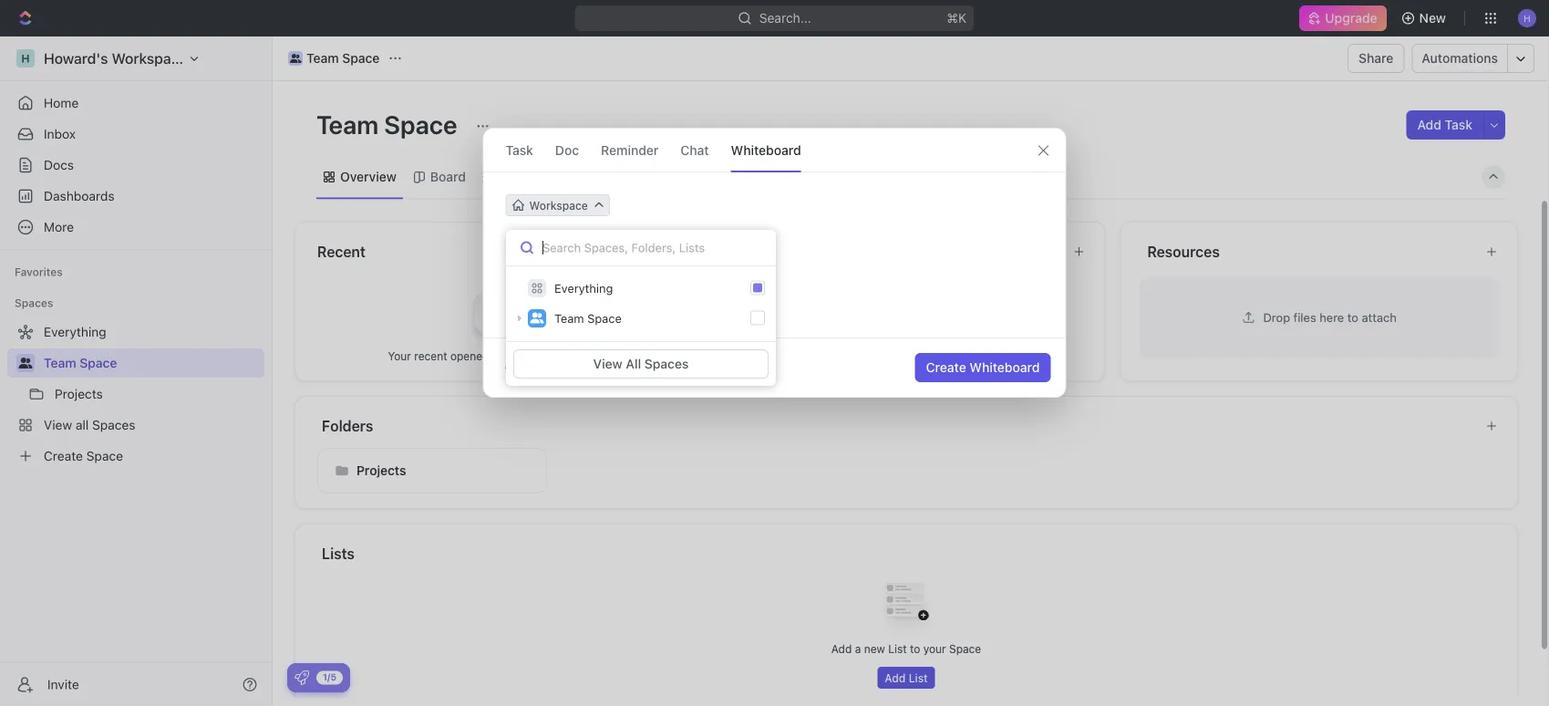 Task type: locate. For each thing, give the bounding box(es) containing it.
1 horizontal spatial spaces
[[645, 356, 689, 371]]

add inside 'button'
[[885, 671, 906, 684]]

create whiteboard
[[926, 360, 1040, 375]]

list inside 'button'
[[909, 671, 928, 684]]

share button
[[1348, 44, 1405, 73]]

no recent items image
[[457, 275, 530, 348]]

space
[[342, 51, 380, 66], [384, 109, 457, 139], [588, 312, 622, 325], [80, 355, 117, 370], [950, 642, 982, 654]]

1 vertical spatial whiteboard
[[970, 360, 1040, 375]]

task up list link
[[506, 142, 534, 157]]

spaces right all
[[645, 356, 689, 371]]

2 vertical spatial add
[[885, 671, 906, 684]]

here.
[[573, 349, 600, 362]]

task down "automations" button
[[1445, 117, 1473, 132]]

2 horizontal spatial list
[[909, 671, 928, 684]]

list down add a new list to your space
[[909, 671, 928, 684]]

attach
[[1362, 310, 1397, 324]]

list up workspace button
[[500, 169, 522, 184]]

to left 'your'
[[910, 642, 921, 654]]

resources
[[1148, 243, 1220, 260]]

user group image
[[290, 54, 301, 63], [530, 313, 544, 324], [19, 358, 32, 369]]

added
[[855, 349, 888, 362]]

1 vertical spatial docs
[[912, 349, 938, 362]]

drop files here to attach
[[1264, 310, 1397, 324]]

location.
[[977, 349, 1021, 362]]

you
[[792, 349, 811, 362]]

docs
[[44, 157, 74, 172], [912, 349, 938, 362]]

your recent opened items will show here.
[[388, 349, 600, 362]]

inbox link
[[7, 119, 265, 149]]

gantt
[[644, 169, 677, 184]]

here
[[1320, 310, 1345, 324]]

add list button
[[878, 666, 936, 688]]

to left this
[[942, 349, 952, 362]]

spaces
[[15, 296, 53, 309], [645, 356, 689, 371]]

1 vertical spatial add
[[832, 642, 852, 654]]

add down "automations" button
[[1418, 117, 1442, 132]]

dashboards link
[[7, 182, 265, 211]]

team space
[[306, 51, 380, 66], [317, 109, 463, 139], [555, 312, 622, 325], [44, 355, 117, 370]]

add left a
[[832, 642, 852, 654]]

you haven't added any docs to this location.
[[792, 349, 1021, 362]]

home
[[44, 95, 79, 110]]

0 horizontal spatial list
[[500, 169, 522, 184]]

sidebar navigation
[[0, 36, 273, 706]]

lists button
[[321, 542, 1497, 564]]

whiteboard button
[[731, 129, 802, 171]]

invite
[[47, 677, 79, 692]]

private
[[539, 360, 579, 375]]

team space inside tree
[[44, 355, 117, 370]]

1 horizontal spatial add
[[885, 671, 906, 684]]

1 horizontal spatial task
[[1445, 117, 1473, 132]]

chat button
[[681, 129, 709, 171]]

team
[[306, 51, 339, 66], [317, 109, 379, 139], [555, 312, 584, 325], [44, 355, 76, 370]]

1 horizontal spatial docs
[[912, 349, 938, 362]]

to right here
[[1348, 310, 1359, 324]]

0 vertical spatial to
[[1348, 310, 1359, 324]]

whiteboard right "create"
[[970, 360, 1040, 375]]

overview
[[340, 169, 397, 184]]

team space link
[[284, 47, 384, 69], [44, 348, 261, 378]]

create whiteboard button
[[915, 353, 1051, 382]]

add a new list to your space
[[832, 642, 982, 654]]

docs down inbox
[[44, 157, 74, 172]]

any
[[891, 349, 909, 362]]

0 vertical spatial spaces
[[15, 296, 53, 309]]

1 vertical spatial list
[[889, 642, 907, 654]]

0 horizontal spatial spaces
[[15, 296, 53, 309]]

2 horizontal spatial add
[[1418, 117, 1442, 132]]

upgrade link
[[1300, 5, 1387, 31]]

projects button
[[317, 447, 547, 493]]

search...
[[760, 10, 812, 26]]

gantt link
[[640, 164, 677, 190]]

0 horizontal spatial team space link
[[44, 348, 261, 378]]

0 horizontal spatial to
[[910, 642, 921, 654]]

your
[[388, 349, 411, 362]]

0 vertical spatial whiteboard
[[731, 142, 802, 157]]

folders
[[322, 417, 373, 434]]

0 vertical spatial list
[[500, 169, 522, 184]]

2 vertical spatial to
[[910, 642, 921, 654]]

doc button
[[555, 129, 579, 171]]

2 vertical spatial list
[[909, 671, 928, 684]]

1 vertical spatial user group image
[[530, 313, 544, 324]]

0 horizontal spatial whiteboard
[[731, 142, 802, 157]]

1 vertical spatial team space link
[[44, 348, 261, 378]]

items
[[492, 349, 520, 362]]

add list
[[885, 671, 928, 684]]

0 horizontal spatial task
[[506, 142, 534, 157]]

list link
[[496, 164, 522, 190]]

0 horizontal spatial user group image
[[19, 358, 32, 369]]

add task button
[[1407, 110, 1484, 140]]

add inside button
[[1418, 117, 1442, 132]]

calendar link
[[552, 164, 610, 190]]

task inside dialog
[[506, 142, 534, 157]]

whiteboard up table
[[731, 142, 802, 157]]

0 vertical spatial docs
[[44, 157, 74, 172]]

view all spaces button
[[514, 349, 769, 379]]

add down add a new list to your space
[[885, 671, 906, 684]]

will
[[524, 349, 540, 362]]

spaces down the favorites button
[[15, 296, 53, 309]]

table
[[711, 169, 743, 184]]

Name this Whiteboard... field
[[484, 231, 1066, 253]]

docs right any
[[912, 349, 938, 362]]

0 vertical spatial task
[[1445, 117, 1473, 132]]

show
[[543, 349, 570, 362]]

space inside tree
[[80, 355, 117, 370]]

add for add task
[[1418, 117, 1442, 132]]

1 vertical spatial task
[[506, 142, 534, 157]]

0 horizontal spatial docs
[[44, 157, 74, 172]]

1 vertical spatial spaces
[[645, 356, 689, 371]]

whiteboard
[[731, 142, 802, 157], [970, 360, 1040, 375]]

2 vertical spatial user group image
[[19, 358, 32, 369]]

dialog
[[483, 128, 1067, 398]]

recent
[[317, 243, 366, 260]]

spaces inside sidebar navigation
[[15, 296, 53, 309]]

⌘k
[[947, 10, 967, 26]]

no most used docs image
[[870, 275, 943, 348]]

add for add list
[[885, 671, 906, 684]]

to
[[1348, 310, 1359, 324], [942, 349, 952, 362], [910, 642, 921, 654]]

drop
[[1264, 310, 1291, 324]]

team space tree
[[7, 317, 265, 471]]

list
[[500, 169, 522, 184], [889, 642, 907, 654], [909, 671, 928, 684]]

0 vertical spatial user group image
[[290, 54, 301, 63]]

0 vertical spatial add
[[1418, 117, 1442, 132]]

1 horizontal spatial list
[[889, 642, 907, 654]]

list right new
[[889, 642, 907, 654]]

2 horizontal spatial user group image
[[530, 313, 544, 324]]

add
[[1418, 117, 1442, 132], [832, 642, 852, 654], [885, 671, 906, 684]]

1 horizontal spatial to
[[942, 349, 952, 362]]

all
[[626, 356, 641, 371]]

board
[[430, 169, 466, 184]]

docs link
[[7, 151, 265, 180]]

0 horizontal spatial add
[[832, 642, 852, 654]]

0 vertical spatial team space link
[[284, 47, 384, 69]]

task
[[1445, 117, 1473, 132], [506, 142, 534, 157]]

calendar
[[556, 169, 610, 184]]

1 horizontal spatial whiteboard
[[970, 360, 1040, 375]]

2 horizontal spatial to
[[1348, 310, 1359, 324]]



Task type: describe. For each thing, give the bounding box(es) containing it.
share
[[1359, 51, 1394, 66]]

recent
[[414, 349, 447, 362]]

overview link
[[337, 164, 397, 190]]

this
[[955, 349, 974, 362]]

your
[[924, 642, 946, 654]]

user group image inside team space tree
[[19, 358, 32, 369]]

automations button
[[1413, 45, 1508, 72]]

whiteboard inside "button"
[[970, 360, 1040, 375]]

add for add a new list to your space
[[832, 642, 852, 654]]

upgrade
[[1326, 10, 1378, 26]]

resources button
[[1147, 240, 1471, 262]]

task inside button
[[1445, 117, 1473, 132]]

folders button
[[321, 415, 1471, 436]]

opened
[[450, 349, 489, 362]]

projects
[[357, 462, 406, 478]]

onboarding checklist button image
[[295, 670, 309, 685]]

table link
[[707, 164, 743, 190]]

onboarding checklist button element
[[295, 670, 309, 685]]

lists
[[322, 545, 355, 562]]

dialog containing task
[[483, 128, 1067, 398]]

inbox
[[44, 126, 76, 141]]

workspace button
[[506, 194, 610, 216]]

1 horizontal spatial team space link
[[284, 47, 384, 69]]

workspace
[[530, 199, 588, 212]]

files
[[1294, 310, 1317, 324]]

everything
[[555, 281, 613, 295]]

favorites
[[15, 265, 63, 278]]

chat
[[681, 142, 709, 157]]

team space link inside tree
[[44, 348, 261, 378]]

home link
[[7, 88, 265, 118]]

favorites button
[[7, 261, 70, 283]]

reminder
[[601, 142, 659, 157]]

dashboards
[[44, 188, 115, 203]]

new
[[864, 642, 886, 654]]

team inside tree
[[44, 355, 76, 370]]

view
[[593, 356, 623, 371]]

1 horizontal spatial user group image
[[290, 54, 301, 63]]

create
[[926, 360, 967, 375]]

board link
[[427, 164, 466, 190]]

reminder button
[[601, 129, 659, 171]]

docs inside sidebar navigation
[[44, 157, 74, 172]]

add task
[[1418, 117, 1473, 132]]

automations
[[1422, 51, 1499, 66]]

task button
[[506, 129, 534, 171]]

spaces inside button
[[645, 356, 689, 371]]

no lists icon. image
[[870, 568, 943, 641]]

workspace button
[[506, 194, 610, 216]]

new button
[[1394, 4, 1458, 33]]

view all spaces
[[593, 356, 689, 371]]

1/5
[[323, 672, 337, 682]]

new
[[1420, 10, 1447, 26]]

a
[[855, 642, 861, 654]]

doc
[[555, 142, 579, 157]]

1 vertical spatial to
[[942, 349, 952, 362]]

haven't
[[814, 349, 852, 362]]

Search Spaces, Folders, Lists text field
[[506, 230, 776, 266]]



Task type: vqa. For each thing, say whether or not it's contained in the screenshot.
the 'Space'
yes



